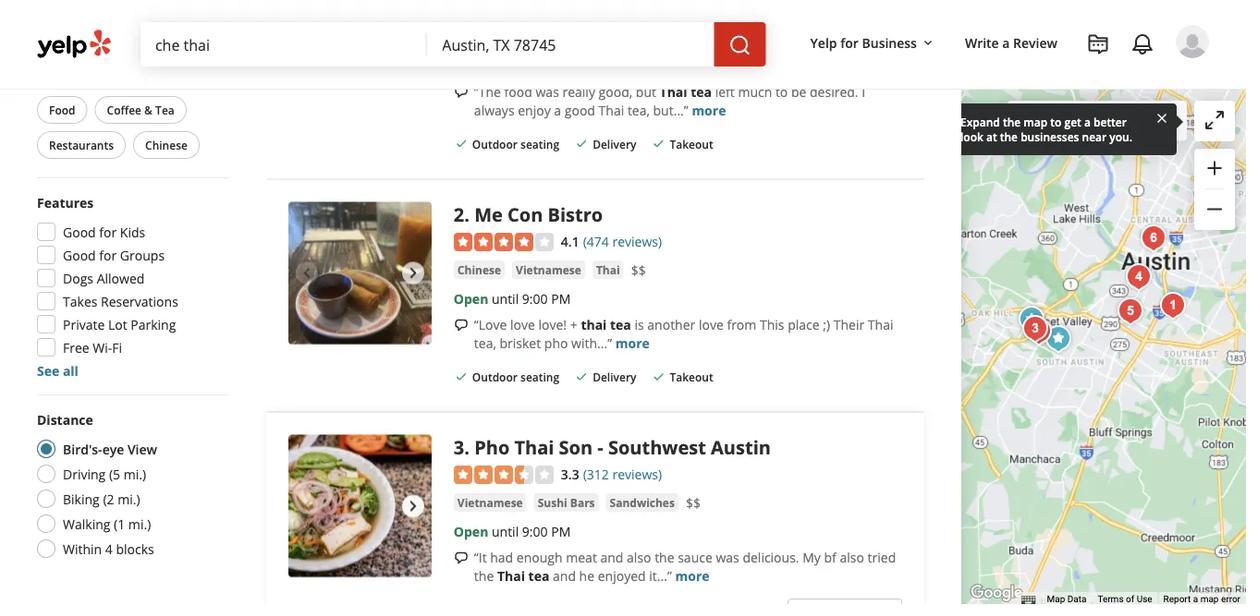 Task type: vqa. For each thing, say whether or not it's contained in the screenshot.
right INSTALLING OR REPLACING LOCKS
no



Task type: describe. For each thing, give the bounding box(es) containing it.
had
[[490, 549, 513, 566]]

3.3 star rating image
[[454, 466, 554, 485]]

of
[[1126, 594, 1135, 605]]

left much to be desired. i always enjoy a good thai tea, but..."
[[474, 83, 865, 119]]

sushi bars link
[[534, 494, 599, 512]]

1 also from the left
[[627, 549, 651, 566]]

4.1
[[561, 232, 579, 250]]

for for kids
[[99, 223, 117, 241]]

moves
[[1136, 113, 1176, 130]]

open until 9:00 pm for thai
[[454, 523, 571, 540]]

mi.) for biking (2 mi.)
[[118, 490, 140, 508]]

good for good for groups
[[63, 246, 96, 264]]

blocks
[[116, 540, 154, 558]]

bistro
[[548, 202, 603, 227]]

you.
[[1110, 129, 1133, 144]]

pm
[[612, 53, 632, 71]]

$$ for me con bistro
[[631, 262, 646, 279]]

from
[[727, 316, 757, 333]]

i
[[862, 83, 865, 100]]

"it had enough meat and also the sauce was delicious. my bf also tried the
[[474, 549, 896, 585]]

outdoor for 16 checkmark v2 icon above 2
[[472, 137, 518, 152]]

expand the map to get a better look at the businesses near you.
[[961, 114, 1133, 144]]

888 pan asian restaurant image
[[1155, 288, 1192, 325]]

thai
[[581, 316, 607, 333]]

tea, inside is another love from this place ;)   their thai tea, brisket pho with..."
[[474, 334, 496, 352]]

. for 2
[[464, 202, 470, 227]]

pho
[[474, 435, 510, 460]]

restaurants
[[49, 137, 114, 153]]

sandwiches
[[610, 495, 675, 510]]

data
[[1068, 594, 1087, 605]]

1 vertical spatial vietnamese
[[458, 495, 523, 510]]

thai link
[[593, 261, 624, 279]]

16 checkmark v2 image for outdoor seating
[[454, 370, 469, 384]]

waitlist opens at 12:00 pm
[[472, 53, 632, 71]]

their
[[834, 316, 865, 333]]

yelp for business
[[810, 34, 917, 51]]

starbucks image
[[1040, 321, 1077, 358]]

more link for bistro
[[616, 334, 650, 352]]

map data button
[[1047, 593, 1087, 606]]

thai inside the category group
[[143, 67, 166, 82]]

(312 reviews)
[[583, 465, 662, 483]]

none field near
[[442, 34, 700, 55]]

9:00 for thai
[[522, 523, 548, 540]]

1 takeout from the top
[[670, 137, 713, 152]]

4
[[105, 540, 113, 558]]

was inside "it had enough meat and also the sauce was delicious. my bf also tried the
[[716, 549, 739, 566]]

888 pan asian restaurant image
[[288, 0, 432, 82]]

category
[[37, 32, 95, 49]]

9:00 for con
[[522, 290, 548, 307]]

2 vertical spatial more
[[675, 567, 710, 585]]

love!
[[539, 316, 567, 333]]

slideshow element for 3
[[288, 435, 432, 578]]

expand the map to get a better look at the businesses near you. tooltip
[[946, 104, 1177, 155]]

lot
[[108, 316, 127, 333]]

1 horizontal spatial tea
[[610, 316, 631, 333]]

tried
[[868, 549, 896, 566]]

expand
[[961, 114, 1000, 129]]

until for me
[[492, 290, 519, 307]]

for for groups
[[99, 246, 117, 264]]

but
[[636, 83, 656, 100]]

zoom in image
[[1204, 157, 1226, 179]]

16 speech v2 image
[[454, 318, 469, 333]]

con
[[508, 202, 543, 227]]

a inside "expand the map to get a better look at the businesses near you."
[[1084, 114, 1091, 129]]

within
[[63, 540, 102, 558]]

yelp
[[810, 34, 837, 51]]

walking
[[63, 515, 110, 533]]

desired.
[[810, 83, 859, 100]]

4.1 star rating image
[[454, 233, 554, 251]]

0 horizontal spatial and
[[553, 567, 576, 585]]

love inside is another love from this place ;)   their thai tea, brisket pho with..."
[[699, 316, 724, 333]]

reservations
[[101, 293, 178, 310]]

+
[[570, 316, 578, 333]]

keyboard shortcuts image
[[1021, 596, 1036, 605]]

open for pho thai son - southwest austin
[[454, 523, 488, 540]]

more link for son
[[675, 567, 710, 585]]

until for pho
[[492, 523, 519, 540]]

reviews) for bistro
[[613, 232, 662, 250]]

brisket
[[500, 334, 541, 352]]

food
[[504, 83, 532, 100]]

place
[[788, 316, 820, 333]]

pho thai son - southwest austin link
[[474, 435, 771, 460]]

chinese inside chinese link
[[458, 262, 501, 277]]

16 checkmark v2 image for takeout
[[651, 137, 666, 151]]

map region
[[931, 0, 1246, 606]]

biking (2 mi.)
[[63, 490, 140, 508]]

"love
[[474, 316, 507, 333]]

near
[[1082, 129, 1107, 144]]

a right write
[[1003, 34, 1010, 51]]

1 seating from the top
[[521, 137, 559, 152]]

coffee & tea button
[[95, 96, 187, 124]]

projects image
[[1087, 33, 1109, 55]]

3.3 link
[[561, 464, 579, 483]]

driving
[[63, 466, 106, 483]]

with..."
[[571, 334, 612, 352]]

terms of use
[[1098, 594, 1153, 605]]

within 4 blocks
[[63, 540, 154, 558]]

previous image
[[296, 0, 318, 22]]

"love love love! + thai tea
[[474, 316, 631, 333]]

see all button
[[37, 362, 78, 380]]

0 horizontal spatial chinese button
[[133, 131, 200, 159]]

be
[[791, 83, 807, 100]]

map
[[1047, 594, 1065, 605]]

good for good for kids
[[63, 223, 96, 241]]

thai down the (474
[[596, 262, 620, 277]]

1 love from the left
[[510, 316, 535, 333]]

bird's-
[[63, 441, 102, 458]]

waitlist
[[472, 53, 517, 71]]

delivery for 16 checkmark v2 icon under the good
[[593, 137, 637, 152]]

the right 'look'
[[1000, 129, 1018, 144]]

1 vertical spatial vietnamese link
[[454, 494, 527, 512]]

delicious.
[[743, 549, 799, 566]]

sushi bars button
[[534, 494, 599, 512]]

ruby a. image
[[1176, 25, 1209, 58]]

(5
[[109, 466, 120, 483]]

0 vertical spatial vietnamese link
[[512, 261, 585, 279]]

option group containing distance
[[31, 411, 229, 564]]

food button
[[37, 96, 87, 124]]

report
[[1164, 594, 1191, 605]]

0 vertical spatial thai button
[[131, 61, 178, 89]]

(474 reviews) link
[[583, 230, 662, 250]]

bird's-eye view
[[63, 441, 157, 458]]

outdoor seating for outdoor seating's 16 checkmark v2 image
[[472, 370, 559, 385]]

3.3
[[561, 465, 579, 483]]

enough
[[517, 549, 563, 566]]

more for thai tea
[[692, 101, 726, 119]]

the up it..." at the right of the page
[[655, 549, 675, 566]]

group containing features
[[31, 193, 229, 380]]

0 vertical spatial vietnamese
[[516, 262, 581, 277]]

notifications image
[[1132, 33, 1154, 55]]

it..."
[[649, 567, 672, 585]]

as
[[1089, 113, 1102, 130]]

another
[[647, 316, 696, 333]]

user actions element
[[796, 23, 1235, 137]]

0 vertical spatial pho thai son - southwest austin image
[[1017, 311, 1054, 348]]

next image for 2 . me con bistro
[[402, 262, 424, 284]]

businesses
[[1021, 129, 1079, 144]]

get
[[1065, 114, 1082, 129]]

always
[[474, 101, 515, 119]]

2 horizontal spatial tea
[[691, 83, 712, 100]]

google image
[[966, 582, 1027, 606]]

map for error
[[1201, 594, 1219, 605]]

pm for bistro
[[551, 290, 571, 307]]

for for business
[[841, 34, 859, 51]]

dolce neve image
[[1121, 259, 1158, 296]]

2 takeout from the top
[[670, 370, 713, 385]]

open for me con bistro
[[454, 290, 488, 307]]

close image
[[1155, 110, 1170, 126]]

&
[[144, 102, 153, 117]]



Task type: locate. For each thing, give the bounding box(es) containing it.
is another love from this place ;)   their thai tea, brisket pho with..."
[[474, 316, 894, 352]]

2 good from the top
[[63, 246, 96, 264]]

0 vertical spatial chinese
[[145, 137, 188, 153]]

next image
[[402, 0, 424, 22]]

to inside "expand the map to get a better look at the businesses near you."
[[1051, 114, 1062, 129]]

1 horizontal spatial to
[[1051, 114, 1062, 129]]

1 vertical spatial delivery
[[593, 370, 637, 385]]

1 vertical spatial thai button
[[593, 261, 624, 279]]

chinese button down tea
[[133, 131, 200, 159]]

thai button up the &
[[131, 61, 178, 89]]

reviews) up sandwiches on the bottom of the page
[[613, 465, 662, 483]]

write
[[965, 34, 999, 51]]

tea, down "love
[[474, 334, 496, 352]]

1 vertical spatial outdoor seating
[[472, 370, 559, 385]]

open
[[454, 290, 488, 307], [454, 523, 488, 540]]

3 . pho thai son - southwest austin
[[454, 435, 771, 460]]

2 outdoor from the top
[[472, 370, 518, 385]]

pm
[[551, 290, 571, 307], [551, 523, 571, 540]]

1 vertical spatial chinese
[[458, 262, 501, 277]]

0 horizontal spatial tea,
[[474, 334, 496, 352]]

vietnamese button for vietnamese link to the bottom
[[454, 494, 527, 512]]

2 seating from the top
[[521, 370, 559, 385]]

0 vertical spatial good
[[63, 223, 96, 241]]

1 horizontal spatial me con bistro image
[[1021, 313, 1058, 350]]

"the
[[474, 83, 501, 100]]

(2
[[103, 490, 114, 508]]

more for thai tea
[[616, 334, 650, 352]]

0 vertical spatial seating
[[521, 137, 559, 152]]

0 vertical spatial pm
[[551, 290, 571, 307]]

group
[[1195, 149, 1235, 230], [31, 193, 229, 380]]

chinese
[[145, 137, 188, 153], [458, 262, 501, 277]]

thai down had
[[497, 567, 525, 585]]

2 vertical spatial for
[[99, 246, 117, 264]]

1 vertical spatial 16 speech v2 image
[[454, 551, 469, 566]]

0 vertical spatial 16 speech v2 image
[[454, 85, 469, 100]]

16 checkmark v2 image down the good
[[574, 137, 589, 151]]

2 also from the left
[[840, 549, 864, 566]]

to
[[776, 83, 788, 100], [1051, 114, 1062, 129]]

zoom out image
[[1204, 198, 1226, 220]]

in
[[498, 27, 511, 45]]

1 open until 9:00 pm from the top
[[454, 290, 571, 307]]

1 vertical spatial until
[[492, 523, 519, 540]]

mi.) right (2
[[118, 490, 140, 508]]

2 none field from the left
[[442, 34, 700, 55]]

$$
[[631, 262, 646, 279], [686, 495, 701, 512]]

thai inside is another love from this place ;)   their thai tea, brisket pho with..."
[[868, 316, 894, 333]]

tea, inside left much to be desired. i always enjoy a good thai tea, but..."
[[628, 101, 650, 119]]

1 vertical spatial was
[[716, 549, 739, 566]]

chinese link
[[454, 261, 505, 279]]

search image
[[729, 34, 751, 56]]

features
[[37, 194, 94, 211]]

biking
[[63, 490, 100, 508]]

1 9:00 from the top
[[522, 290, 548, 307]]

see all
[[37, 362, 78, 380]]

1 vertical spatial more
[[616, 334, 650, 352]]

3
[[454, 435, 464, 460]]

at left 12:00 at left top
[[561, 53, 572, 71]]

0 vertical spatial vietnamese button
[[512, 261, 585, 279]]

0 horizontal spatial was
[[536, 83, 559, 100]]

(1
[[114, 515, 125, 533]]

clean juice william cannon image
[[1013, 301, 1050, 338]]

0 horizontal spatial pho thai son - southwest austin image
[[288, 435, 432, 578]]

reviews) up the thai link
[[613, 232, 662, 250]]

0 horizontal spatial at
[[561, 53, 572, 71]]

vietnamese button down the 4.1
[[512, 261, 585, 279]]

love up brisket
[[510, 316, 535, 333]]

1 vertical spatial 16 checkmark v2 image
[[454, 370, 469, 384]]

"it
[[474, 549, 487, 566]]

the right expand
[[1003, 114, 1021, 129]]

seating down pho
[[521, 370, 559, 385]]

0 vertical spatial was
[[536, 83, 559, 100]]

good up dogs
[[63, 246, 96, 264]]

0 horizontal spatial tea
[[528, 567, 550, 585]]

9:00 up enough
[[522, 523, 548, 540]]

(474 reviews)
[[583, 232, 662, 250]]

open up 16 speech v2 icon
[[454, 290, 488, 307]]

distance
[[37, 411, 93, 429]]

for inside button
[[841, 34, 859, 51]]

0 vertical spatial .
[[464, 202, 470, 227]]

2 vertical spatial slideshow element
[[288, 435, 432, 578]]

a right report
[[1193, 594, 1198, 605]]

0 vertical spatial $$
[[631, 262, 646, 279]]

. left pho
[[464, 435, 470, 460]]

terms
[[1098, 594, 1124, 605]]

1 horizontal spatial also
[[840, 549, 864, 566]]

thai up the &
[[143, 67, 166, 82]]

also right bf
[[840, 549, 864, 566]]

tea down enough
[[528, 567, 550, 585]]

free wi-fi
[[63, 339, 122, 356]]

good for groups
[[63, 246, 165, 264]]

16 clock v2 image
[[454, 55, 469, 70]]

0 vertical spatial open until 9:00 pm
[[454, 290, 571, 307]]

left
[[715, 83, 735, 100]]

and
[[600, 549, 624, 566], [553, 567, 576, 585]]

2 reviews) from the top
[[613, 465, 662, 483]]

delivery
[[593, 137, 637, 152], [593, 370, 637, 385]]

1 horizontal spatial map
[[1106, 113, 1133, 130]]

and inside "it had enough meat and also the sauce was delicious. my bf also tried the
[[600, 549, 624, 566]]

0 vertical spatial open
[[454, 290, 488, 307]]

1 vertical spatial to
[[1051, 114, 1062, 129]]

vietnamese button down 3.3 star rating image
[[454, 494, 527, 512]]

at
[[561, 53, 572, 71], [987, 129, 997, 144]]

16 checkmark v2 image down with..."
[[574, 370, 589, 384]]

Find text field
[[155, 34, 413, 55]]

0 horizontal spatial thai button
[[131, 61, 178, 89]]

private lot parking
[[63, 316, 176, 333]]

1 previous image from the top
[[296, 262, 318, 284]]

0 vertical spatial takeout
[[670, 137, 713, 152]]

a inside left much to be desired. i always enjoy a good thai tea, but..."
[[554, 101, 561, 119]]

1 vertical spatial .
[[464, 435, 470, 460]]

0 vertical spatial outdoor seating
[[472, 137, 559, 152]]

2 16 speech v2 image from the top
[[454, 551, 469, 566]]

dogs
[[63, 270, 93, 287]]

next image for 3 . pho thai son - southwest austin
[[402, 495, 424, 518]]

1 horizontal spatial pho thai son - southwest austin image
[[1017, 311, 1054, 348]]

map left get
[[1024, 114, 1048, 129]]

. left me
[[464, 202, 470, 227]]

2 vertical spatial tea
[[528, 567, 550, 585]]

0 vertical spatial more
[[692, 101, 726, 119]]

at inside "expand the map to get a better look at the businesses near you."
[[987, 129, 997, 144]]

write a review
[[965, 34, 1058, 51]]

1 horizontal spatial tea,
[[628, 101, 650, 119]]

tea
[[691, 83, 712, 100], [610, 316, 631, 333], [528, 567, 550, 585]]

outdoor down brisket
[[472, 370, 518, 385]]

16 checkmark v2 image up 2
[[454, 137, 469, 151]]

chinese down 4.1 star rating image
[[458, 262, 501, 277]]

map inside "expand the map to get a better look at the businesses near you."
[[1024, 114, 1048, 129]]

0 vertical spatial delivery
[[593, 137, 637, 152]]

0 horizontal spatial me con bistro image
[[288, 202, 432, 345]]

previous image for 2
[[296, 262, 318, 284]]

1 outdoor from the top
[[472, 137, 518, 152]]

delivery for 16 checkmark v2 icon under with..."
[[593, 370, 637, 385]]

1 vertical spatial and
[[553, 567, 576, 585]]

more link down left
[[692, 101, 726, 119]]

1 horizontal spatial was
[[716, 549, 739, 566]]

1 vertical spatial reviews)
[[613, 465, 662, 483]]

walking (1 mi.)
[[63, 515, 151, 533]]

thai down the good,
[[599, 101, 624, 119]]

12:00
[[576, 53, 609, 71]]

error
[[1221, 594, 1241, 605]]

tea, down but
[[628, 101, 650, 119]]

fi
[[112, 339, 122, 356]]

outdoor
[[472, 137, 518, 152], [472, 370, 518, 385]]

1 vertical spatial next image
[[402, 495, 424, 518]]

the down "it
[[474, 567, 494, 585]]

good down features
[[63, 223, 96, 241]]

vietnamese link down 3.3 star rating image
[[454, 494, 527, 512]]

16 speech v2 image
[[454, 85, 469, 100], [454, 551, 469, 566]]

more link down sauce
[[675, 567, 710, 585]]

category group
[[33, 31, 229, 163]]

1 vertical spatial at
[[987, 129, 997, 144]]

map
[[1106, 113, 1133, 130], [1024, 114, 1048, 129], [1201, 594, 1219, 605]]

Near text field
[[442, 34, 700, 55]]

1 vertical spatial 9:00
[[522, 523, 548, 540]]

1 delivery from the top
[[593, 137, 637, 152]]

16 speech v2 image left "the
[[454, 85, 469, 100]]

0 vertical spatial 9:00
[[522, 290, 548, 307]]

thai inside left much to be desired. i always enjoy a good thai tea, but..."
[[599, 101, 624, 119]]

and up thai tea and he enjoyed it..." more
[[600, 549, 624, 566]]

1 . from the top
[[464, 202, 470, 227]]

tea left left
[[691, 83, 712, 100]]

previous image
[[296, 262, 318, 284], [296, 495, 318, 518]]

outdoor seating
[[472, 137, 559, 152], [472, 370, 559, 385]]

pho thai son - southwest austin image
[[1017, 311, 1054, 348], [288, 435, 432, 578]]

all
[[63, 362, 78, 380]]

map for moves
[[1106, 113, 1133, 130]]

more link down is
[[616, 334, 650, 352]]

2 open from the top
[[454, 523, 488, 540]]

2 previous image from the top
[[296, 495, 318, 518]]

chinese button down 4.1 star rating image
[[454, 261, 505, 279]]

1 next image from the top
[[402, 262, 424, 284]]

2 next image from the top
[[402, 495, 424, 518]]

1 horizontal spatial at
[[987, 129, 997, 144]]

until up had
[[492, 523, 519, 540]]

2 . from the top
[[464, 435, 470, 460]]

report a map error link
[[1164, 594, 1241, 605]]

0 horizontal spatial $$
[[631, 262, 646, 279]]

yelp for business button
[[803, 26, 943, 59]]

1 vertical spatial pho thai son - southwest austin image
[[288, 435, 432, 578]]

1 reviews) from the top
[[613, 232, 662, 250]]

vietnamese down the 4.1
[[516, 262, 581, 277]]

better
[[1094, 114, 1127, 129]]

2 until from the top
[[492, 523, 519, 540]]

vietnamese link down the 4.1
[[512, 261, 585, 279]]

business
[[862, 34, 917, 51]]

pm down the sushi bars button
[[551, 523, 571, 540]]

a left the good
[[554, 101, 561, 119]]

food
[[49, 102, 75, 117]]

2 open until 9:00 pm from the top
[[454, 523, 571, 540]]

che consulting image
[[1135, 220, 1172, 257]]

takes
[[63, 293, 97, 310]]

. for 3
[[464, 435, 470, 460]]

mi.) for driving (5 mi.)
[[124, 466, 146, 483]]

outdoor seating down enjoy
[[472, 137, 559, 152]]

southwest
[[608, 435, 706, 460]]

love left from
[[699, 316, 724, 333]]

thai tea and he enjoyed it..." more
[[497, 567, 710, 585]]

restaurants button
[[37, 131, 126, 159]]

$$ right the thai link
[[631, 262, 646, 279]]

vietnamese button for the top vietnamese link
[[512, 261, 585, 279]]

thai up 3.3 star rating image
[[514, 435, 554, 460]]

1 vertical spatial vietnamese button
[[454, 494, 527, 512]]

0 vertical spatial more link
[[692, 101, 726, 119]]

a right get
[[1084, 114, 1091, 129]]

at right 'look'
[[987, 129, 997, 144]]

map for to
[[1024, 114, 1048, 129]]

1 horizontal spatial group
[[1195, 149, 1235, 230]]

was right sauce
[[716, 549, 739, 566]]

1 vertical spatial open
[[454, 523, 488, 540]]

good for kids
[[63, 223, 145, 241]]

1 vertical spatial mi.)
[[118, 490, 140, 508]]

16 speech v2 image for "it had enough meat and also the sauce was delicious. my bf also tried the
[[454, 551, 469, 566]]

wi-
[[93, 339, 112, 356]]

1 outdoor seating from the top
[[472, 137, 559, 152]]

0 horizontal spatial chinese
[[145, 137, 188, 153]]

16 chevron down v2 image
[[921, 36, 936, 51]]

16 checkmark v2 image
[[454, 137, 469, 151], [574, 137, 589, 151], [574, 370, 589, 384], [651, 370, 666, 384]]

thai right 'their'
[[868, 316, 894, 333]]

for right the yelp on the right top of the page
[[841, 34, 859, 51]]

16 checkmark v2 image down is another love from this place ;)   their thai tea, brisket pho with..."
[[651, 370, 666, 384]]

2 outdoor seating from the top
[[472, 370, 559, 385]]

pm for son
[[551, 523, 571, 540]]

me
[[474, 202, 503, 227]]

map left error
[[1201, 594, 1219, 605]]

slideshow element for 2
[[288, 202, 432, 345]]

1 pm from the top
[[551, 290, 571, 307]]

reviews) for son
[[613, 465, 662, 483]]

0 vertical spatial next image
[[402, 262, 424, 284]]

for down 'good for kids'
[[99, 246, 117, 264]]

more down is
[[616, 334, 650, 352]]

and left he on the left of the page
[[553, 567, 576, 585]]

1 until from the top
[[492, 290, 519, 307]]

chinese button
[[133, 131, 200, 159], [454, 261, 505, 279]]

mi.) for walking (1 mi.)
[[128, 515, 151, 533]]

0 vertical spatial tea,
[[628, 101, 650, 119]]

0 horizontal spatial also
[[627, 549, 651, 566]]

0 horizontal spatial group
[[31, 193, 229, 380]]

outdoor seating down brisket
[[472, 370, 559, 385]]

was up enjoy
[[536, 83, 559, 100]]

outdoor for outdoor seating's 16 checkmark v2 image
[[472, 370, 518, 385]]

to left get
[[1051, 114, 1062, 129]]

16 speech v2 image for "the food was really good, but
[[454, 85, 469, 100]]

mi.) right (5
[[124, 466, 146, 483]]

open up "it
[[454, 523, 488, 540]]

1 vertical spatial tea,
[[474, 334, 496, 352]]

enjoy
[[518, 101, 551, 119]]

pho
[[544, 334, 568, 352]]

2 9:00 from the top
[[522, 523, 548, 540]]

44
[[514, 27, 529, 45]]

1 vertical spatial takeout
[[670, 370, 713, 385]]

1 horizontal spatial chinese
[[458, 262, 501, 277]]

1 horizontal spatial love
[[699, 316, 724, 333]]

until
[[492, 290, 519, 307], [492, 523, 519, 540]]

1 vertical spatial pm
[[551, 523, 571, 540]]

2 vertical spatial mi.)
[[128, 515, 151, 533]]

None field
[[155, 34, 413, 55], [442, 34, 700, 55]]

(474
[[583, 232, 609, 250]]

meat
[[566, 549, 597, 566]]

0 horizontal spatial 16 checkmark v2 image
[[454, 370, 469, 384]]

mi.) right the (1
[[128, 515, 151, 533]]

1 horizontal spatial $$
[[686, 495, 701, 512]]

more down sauce
[[675, 567, 710, 585]]

me con bistro image
[[288, 202, 432, 345], [1021, 313, 1058, 350]]

outdoor down always
[[472, 137, 518, 152]]

0 vertical spatial at
[[561, 53, 572, 71]]

1 vertical spatial previous image
[[296, 495, 318, 518]]

2 pm from the top
[[551, 523, 571, 540]]

takeout down but..."
[[670, 137, 713, 152]]

also up enjoyed
[[627, 549, 651, 566]]

opens
[[520, 53, 557, 71]]

thai up but..."
[[660, 83, 688, 100]]

1 horizontal spatial and
[[600, 549, 624, 566]]

1 good from the top
[[63, 223, 96, 241]]

reviews) inside "link"
[[613, 232, 662, 250]]

write a review link
[[958, 26, 1065, 59]]

good
[[565, 101, 595, 119]]

seating down enjoy
[[521, 137, 559, 152]]

0 horizontal spatial map
[[1024, 114, 1048, 129]]

1 vertical spatial more link
[[616, 334, 650, 352]]

2 delivery from the top
[[593, 370, 637, 385]]

1 vertical spatial $$
[[686, 495, 701, 512]]

0 horizontal spatial to
[[776, 83, 788, 100]]

map right "as"
[[1106, 113, 1133, 130]]

kids
[[120, 223, 145, 241]]

1 vertical spatial tea
[[610, 316, 631, 333]]

bf
[[824, 549, 837, 566]]

2 slideshow element from the top
[[288, 202, 432, 345]]

1 16 speech v2 image from the top
[[454, 85, 469, 100]]

0 vertical spatial 16 checkmark v2 image
[[651, 137, 666, 151]]

bars
[[570, 495, 595, 510]]

open until 9:00 pm up had
[[454, 523, 571, 540]]

takeout down is another love from this place ;)   their thai tea, brisket pho with..."
[[670, 370, 713, 385]]

search
[[1045, 113, 1086, 130]]

outdoor seating for 16 checkmark v2 icon above 2
[[472, 137, 559, 152]]

slideshow element
[[288, 0, 432, 82], [288, 202, 432, 345], [288, 435, 432, 578]]

but..."
[[653, 101, 689, 119]]

1 vertical spatial good
[[63, 246, 96, 264]]

more
[[692, 101, 726, 119], [616, 334, 650, 352], [675, 567, 710, 585]]

1 vertical spatial chinese button
[[454, 261, 505, 279]]

son
[[559, 435, 593, 460]]

delivery down the good
[[593, 137, 637, 152]]

1 horizontal spatial thai button
[[593, 261, 624, 279]]

pm up the "love love love! + thai tea
[[551, 290, 571, 307]]

1 none field from the left
[[155, 34, 413, 55]]

previous image for 3
[[296, 495, 318, 518]]

expand map image
[[1204, 109, 1226, 131]]

1 vertical spatial open until 9:00 pm
[[454, 523, 571, 540]]

private
[[63, 316, 105, 333]]

more down left
[[692, 101, 726, 119]]

16 checkmark v2 image
[[651, 137, 666, 151], [454, 370, 469, 384]]

for up good for groups on the top
[[99, 223, 117, 241]]

2 love from the left
[[699, 316, 724, 333]]

2 horizontal spatial map
[[1201, 594, 1219, 605]]

0 vertical spatial until
[[492, 290, 519, 307]]

-
[[598, 435, 604, 460]]

2
[[454, 202, 464, 227]]

bambu image
[[1216, 56, 1246, 93]]

None search field
[[141, 22, 770, 67]]

0 horizontal spatial love
[[510, 316, 535, 333]]

1 slideshow element from the top
[[288, 0, 432, 82]]

open until 9:00 pm up "love
[[454, 290, 571, 307]]

chinese inside the category group
[[145, 137, 188, 153]]

0 vertical spatial chinese button
[[133, 131, 200, 159]]

9:00 up the love!
[[522, 290, 548, 307]]

0 vertical spatial tea
[[691, 83, 712, 100]]

review
[[1013, 34, 1058, 51]]

16 checkmark v2 image down 16 speech v2 icon
[[454, 370, 469, 384]]

next image
[[402, 262, 424, 284], [402, 495, 424, 518]]

0 vertical spatial outdoor
[[472, 137, 518, 152]]

chinese down tea
[[145, 137, 188, 153]]

none field find
[[155, 34, 413, 55]]

$$ right sandwiches "link" at the bottom of page
[[686, 495, 701, 512]]

16 speech v2 image left "it
[[454, 551, 469, 566]]

2 vertical spatial more link
[[675, 567, 710, 585]]

enjoyed
[[598, 567, 646, 585]]

tea left is
[[610, 316, 631, 333]]

1 open from the top
[[454, 290, 488, 307]]

open until 9:00 pm for con
[[454, 290, 571, 307]]

really
[[563, 83, 595, 100]]

1 horizontal spatial none field
[[442, 34, 700, 55]]

vietnamese down 3.3 star rating image
[[458, 495, 523, 510]]

1 vertical spatial slideshow element
[[288, 202, 432, 345]]

sauce
[[678, 549, 713, 566]]

to left be
[[776, 83, 788, 100]]

3 slideshow element from the top
[[288, 435, 432, 578]]

$$ for pho thai son - southwest austin
[[686, 495, 701, 512]]

to inside left much to be desired. i always enjoy a good thai tea, but..."
[[776, 83, 788, 100]]

good,
[[599, 83, 633, 100]]

until up "love
[[492, 290, 519, 307]]

16 checkmark v2 image down but..."
[[651, 137, 666, 151]]

driving (5 mi.)
[[63, 466, 146, 483]]

thai button down the (474
[[593, 261, 624, 279]]

"the food was really good, but thai tea
[[474, 83, 712, 100]]

2 . me con bistro
[[454, 202, 603, 227]]

vietnamese
[[516, 262, 581, 277], [458, 495, 523, 510]]

opens
[[454, 27, 495, 45]]

sweet memes - austin image
[[1112, 293, 1149, 330]]

delivery down with..."
[[593, 370, 637, 385]]

option group
[[31, 411, 229, 564]]



